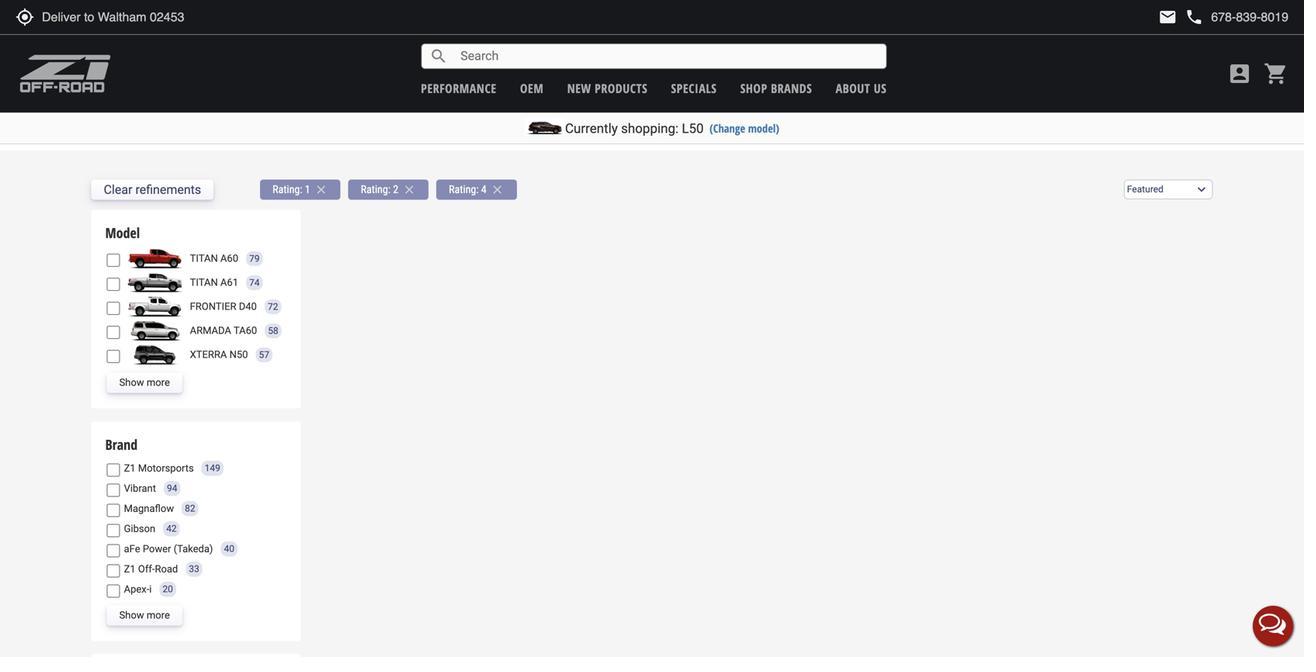 Task type: vqa. For each thing, say whether or not it's contained in the screenshot.


Task type: locate. For each thing, give the bounding box(es) containing it.
about us link
[[836, 80, 887, 97]]

oem link
[[520, 80, 544, 97]]

0 horizontal spatial close
[[314, 183, 328, 197]]

shop brands link
[[741, 80, 813, 97]]

l50
[[682, 121, 704, 136]]

rating: inside rating: 2 close
[[361, 183, 391, 196]]

show more
[[119, 377, 170, 389], [119, 610, 170, 622]]

(takeda)
[[174, 544, 213, 555]]

rating: for rating: 1 close
[[273, 183, 303, 196]]

phone link
[[1186, 8, 1289, 26]]

mail link
[[1159, 8, 1178, 26]]

z1 for z1 motorsports
[[124, 463, 136, 475]]

1 horizontal spatial close
[[403, 183, 417, 197]]

1 vertical spatial show more button
[[107, 606, 182, 626]]

model)
[[749, 121, 780, 136]]

1 close from the left
[[314, 183, 328, 197]]

currently
[[565, 121, 618, 136]]

close right 2
[[403, 183, 417, 197]]

show more down i
[[119, 610, 170, 622]]

a61
[[221, 277, 238, 289]]

2 show more button from the top
[[107, 606, 182, 626]]

about us
[[836, 80, 887, 97]]

z1 for z1 off-road
[[124, 564, 136, 576]]

2 show more from the top
[[119, 610, 170, 622]]

close for rating: 2 close
[[403, 183, 417, 197]]

(change model) link
[[710, 121, 780, 136]]

road
[[155, 564, 178, 576]]

1 z1 from the top
[[124, 463, 136, 475]]

rating: left the 4
[[449, 183, 479, 196]]

specials link
[[672, 80, 717, 97]]

close right "1"
[[314, 183, 328, 197]]

specials
[[672, 80, 717, 97]]

nissan titan xd h61 2016 2017 2018 2019 2020 cummins diesel z1 off-road image
[[124, 273, 186, 293]]

show more button down i
[[107, 606, 182, 626]]

z1
[[124, 463, 136, 475], [124, 564, 136, 576]]

None checkbox
[[107, 254, 120, 267], [107, 302, 120, 315], [107, 464, 120, 477], [107, 504, 120, 518], [107, 545, 120, 558], [107, 565, 120, 578], [107, 254, 120, 267], [107, 302, 120, 315], [107, 464, 120, 477], [107, 504, 120, 518], [107, 545, 120, 558], [107, 565, 120, 578]]

show more button down nissan xterra n50 2005 2006 2007 2008 2009 2010 2011 2012 2013 2014 2015 vq40de 4.0l s se x pro-4x offroad z1 off-road image
[[107, 373, 182, 393]]

1 horizontal spatial rating:
[[361, 183, 391, 196]]

rating: inside 'rating: 1 close'
[[273, 183, 303, 196]]

rating: left 2
[[361, 183, 391, 196]]

show more for brand
[[119, 610, 170, 622]]

2 more from the top
[[147, 610, 170, 622]]

1 show more from the top
[[119, 377, 170, 389]]

more down nissan xterra n50 2005 2006 2007 2008 2009 2010 2011 2012 2013 2014 2015 vq40de 4.0l s se x pro-4x offroad z1 off-road image
[[147, 377, 170, 389]]

more for brand
[[147, 610, 170, 622]]

2 rating: from the left
[[361, 183, 391, 196]]

1 vertical spatial more
[[147, 610, 170, 622]]

(change
[[710, 121, 746, 136]]

94
[[167, 484, 177, 495]]

z1 left off-
[[124, 564, 136, 576]]

2 titan from the top
[[190, 277, 218, 289]]

2 close from the left
[[403, 183, 417, 197]]

1 show more button from the top
[[107, 373, 182, 393]]

2 horizontal spatial close
[[491, 183, 505, 197]]

oem
[[520, 80, 544, 97]]

i
[[149, 584, 152, 596]]

titan left a61
[[190, 277, 218, 289]]

shopping:
[[621, 121, 679, 136]]

40
[[224, 544, 235, 555]]

clear refinements
[[104, 182, 201, 197]]

gibson
[[124, 524, 155, 535]]

products
[[595, 80, 648, 97]]

nissan xterra n50 2005 2006 2007 2008 2009 2010 2011 2012 2013 2014 2015 vq40de 4.0l s se x pro-4x offroad z1 off-road image
[[124, 345, 186, 365]]

z1 motorsports
[[124, 463, 194, 475]]

show down apex-
[[119, 610, 144, 622]]

close
[[314, 183, 328, 197], [403, 183, 417, 197], [491, 183, 505, 197]]

Search search field
[[448, 44, 887, 68]]

shop brands
[[741, 80, 813, 97]]

1 titan from the top
[[190, 253, 218, 265]]

show more button for brand
[[107, 606, 182, 626]]

0 vertical spatial titan
[[190, 253, 218, 265]]

more for model
[[147, 377, 170, 389]]

1 vertical spatial titan
[[190, 277, 218, 289]]

show more button
[[107, 373, 182, 393], [107, 606, 182, 626]]

1
[[305, 183, 310, 196]]

3 rating: from the left
[[449, 183, 479, 196]]

rating:
[[273, 183, 303, 196], [361, 183, 391, 196], [449, 183, 479, 196]]

account_box
[[1228, 61, 1253, 86]]

42
[[166, 524, 177, 535]]

close right the 4
[[491, 183, 505, 197]]

0 vertical spatial show more button
[[107, 373, 182, 393]]

afe power (takeda)
[[124, 544, 213, 555]]

titan for titan a61
[[190, 277, 218, 289]]

z1 up vibrant
[[124, 463, 136, 475]]

apex-i
[[124, 584, 152, 596]]

titan
[[190, 253, 218, 265], [190, 277, 218, 289]]

brand
[[105, 436, 138, 455]]

33
[[189, 564, 199, 575]]

rating: for rating: 4 close
[[449, 183, 479, 196]]

show
[[119, 377, 144, 389], [119, 610, 144, 622]]

0 vertical spatial show
[[119, 377, 144, 389]]

74
[[249, 278, 260, 289]]

None checkbox
[[107, 278, 120, 291], [107, 326, 120, 339], [107, 350, 120, 364], [107, 484, 120, 497], [107, 525, 120, 538], [107, 585, 120, 598], [107, 278, 120, 291], [107, 326, 120, 339], [107, 350, 120, 364], [107, 484, 120, 497], [107, 525, 120, 538], [107, 585, 120, 598]]

1 vertical spatial show more
[[119, 610, 170, 622]]

show more down nissan xterra n50 2005 2006 2007 2008 2009 2010 2011 2012 2013 2014 2015 vq40de 4.0l s se x pro-4x offroad z1 off-road image
[[119, 377, 170, 389]]

0 horizontal spatial rating:
[[273, 183, 303, 196]]

power
[[143, 544, 171, 555]]

82
[[185, 504, 195, 515]]

rating: inside "rating: 4 close"
[[449, 183, 479, 196]]

nissan titan a60 2004 2005 2006 2007 2008 2009 2010 2011 2012 2013 2014 2015 vk56de 5.6l s se sv sl le xe pro-4x offroad z1 off-road image
[[124, 249, 186, 269]]

2 z1 from the top
[[124, 564, 136, 576]]

show more for model
[[119, 377, 170, 389]]

0 vertical spatial z1
[[124, 463, 136, 475]]

0 vertical spatial show more
[[119, 377, 170, 389]]

1 more from the top
[[147, 377, 170, 389]]

1 vertical spatial show
[[119, 610, 144, 622]]

show for brand
[[119, 610, 144, 622]]

2 horizontal spatial rating:
[[449, 183, 479, 196]]

search
[[430, 47, 448, 66]]

rating: left "1"
[[273, 183, 303, 196]]

show down nissan xterra n50 2005 2006 2007 2008 2009 2010 2011 2012 2013 2014 2015 vq40de 4.0l s se x pro-4x offroad z1 off-road image
[[119, 377, 144, 389]]

titan left a60
[[190, 253, 218, 265]]

more
[[147, 377, 170, 389], [147, 610, 170, 622]]

1 rating: from the left
[[273, 183, 303, 196]]

0 vertical spatial more
[[147, 377, 170, 389]]

2 show from the top
[[119, 610, 144, 622]]

off-
[[138, 564, 155, 576]]

more down i
[[147, 610, 170, 622]]

3 close from the left
[[491, 183, 505, 197]]

1 show from the top
[[119, 377, 144, 389]]

frontier d40
[[190, 301, 257, 313]]

frontier
[[190, 301, 237, 313]]

1 vertical spatial z1
[[124, 564, 136, 576]]



Task type: describe. For each thing, give the bounding box(es) containing it.
20
[[163, 585, 173, 596]]

mail
[[1159, 8, 1178, 26]]

titan a60
[[190, 253, 238, 265]]

nissan armada ta60 2004 2005 2006 2007 2008 2009 2010 2011 2012 2013 2014 2015 vk56de 5.6l s se sl sv le platinum z1 off-road image
[[124, 321, 186, 341]]

us
[[874, 80, 887, 97]]

new products
[[568, 80, 648, 97]]

clear refinements button
[[91, 180, 214, 200]]

d40
[[239, 301, 257, 313]]

titan a61
[[190, 277, 238, 289]]

n50
[[230, 349, 248, 361]]

xterra n50
[[190, 349, 248, 361]]

4
[[481, 183, 487, 196]]

phone
[[1186, 8, 1204, 26]]

149
[[205, 463, 221, 474]]

show for model
[[119, 377, 144, 389]]

apex-
[[124, 584, 149, 596]]

z1 motorsports logo image
[[19, 54, 112, 93]]

about
[[836, 80, 871, 97]]

titan for titan a60
[[190, 253, 218, 265]]

rating: 1 close
[[273, 183, 328, 197]]

79
[[249, 254, 260, 264]]

shopping_cart
[[1265, 61, 1289, 86]]

72
[[268, 302, 278, 313]]

ta60
[[234, 325, 257, 337]]

vibrant
[[124, 483, 156, 495]]

rating: 4 close
[[449, 183, 505, 197]]

shopping_cart link
[[1261, 61, 1289, 86]]

performance link
[[421, 80, 497, 97]]

magnaflow
[[124, 503, 174, 515]]

brands
[[771, 80, 813, 97]]

xterra
[[190, 349, 227, 361]]

refinements
[[136, 182, 201, 197]]

new products link
[[568, 80, 648, 97]]

motorsports
[[138, 463, 194, 475]]

show more button for model
[[107, 373, 182, 393]]

currently shopping: l50 (change model)
[[565, 121, 780, 136]]

close for rating: 4 close
[[491, 183, 505, 197]]

model
[[105, 224, 140, 243]]

shop
[[741, 80, 768, 97]]

rating: 2 close
[[361, 183, 417, 197]]

nissan frontier d40 2005 2006 2007 2008 2009 2010 2011 2012 2013 2014 2015 2016 2017 2018 2019 2020 2021 vq40de vq38dd qr25de 4.0l 3.8l 2.5l s se sl sv le xe pro-4x offroad z1 off-road image
[[124, 297, 186, 317]]

close for rating: 1 close
[[314, 183, 328, 197]]

my_location
[[16, 8, 34, 26]]

2
[[393, 183, 399, 196]]

afe
[[124, 544, 140, 555]]

armada
[[190, 325, 231, 337]]

57
[[259, 350, 269, 361]]

a60
[[221, 253, 238, 265]]

armada ta60
[[190, 325, 257, 337]]

rating: for rating: 2 close
[[361, 183, 391, 196]]

account_box link
[[1224, 61, 1257, 86]]

mail phone
[[1159, 8, 1204, 26]]

new
[[568, 80, 592, 97]]

performance
[[421, 80, 497, 97]]

clear
[[104, 182, 132, 197]]

58
[[268, 326, 279, 337]]

z1 off-road
[[124, 564, 178, 576]]



